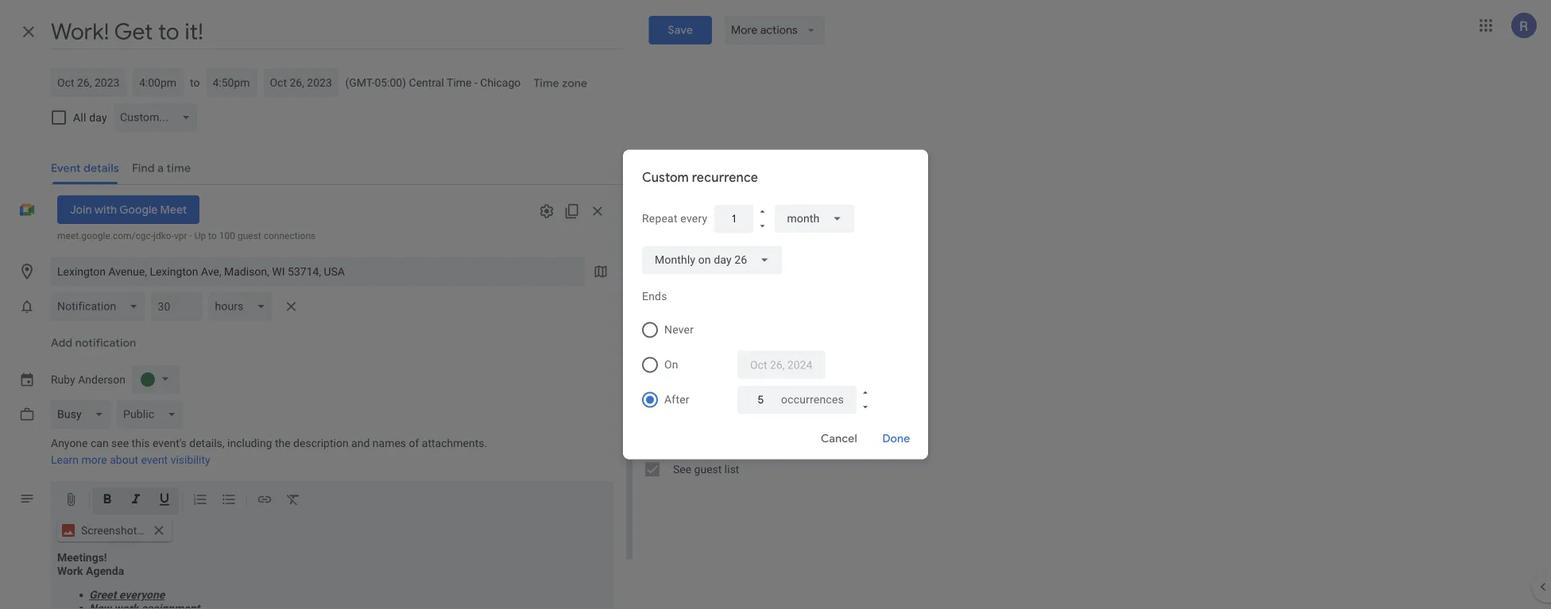 Task type: vqa. For each thing, say whether or not it's contained in the screenshot.
Advance
no



Task type: describe. For each thing, give the bounding box(es) containing it.
can
[[91, 437, 109, 450]]

custom
[[642, 169, 689, 186]]

meet.google.com/cgc-
[[57, 231, 154, 242]]

occurrences number field
[[750, 386, 772, 415]]

on
[[665, 359, 679, 372]]

this
[[132, 437, 150, 450]]

1 horizontal spatial guest
[[695, 463, 722, 476]]

the
[[275, 437, 291, 450]]

learn
[[51, 454, 79, 467]]

time inside button
[[534, 76, 559, 91]]

google
[[119, 203, 158, 217]]

occurrences
[[781, 394, 844, 407]]

guest permissions
[[646, 392, 738, 405]]

0 vertical spatial to
[[190, 76, 200, 89]]

jdko-
[[153, 231, 174, 242]]

recurrence
[[692, 169, 759, 186]]

done
[[883, 432, 911, 446]]

vpr
[[174, 231, 187, 242]]

description
[[293, 437, 349, 450]]

learn more about event visibility link
[[51, 454, 210, 467]]

(gmt-
[[345, 76, 375, 89]]

agenda
[[86, 565, 124, 578]]

numbered list image
[[192, 492, 208, 511]]

see
[[111, 437, 129, 450]]

add notification
[[51, 336, 136, 351]]

list
[[725, 463, 740, 476]]

guest
[[646, 392, 675, 405]]

notification
[[75, 336, 136, 351]]

repeat
[[642, 212, 678, 225]]

zone
[[562, 76, 587, 91]]

visibility
[[171, 454, 210, 467]]

awaiting
[[653, 262, 689, 273]]

05:00)
[[375, 76, 406, 89]]

including
[[227, 437, 272, 450]]

save
[[668, 23, 693, 37]]

(gmt-05:00) central time - chicago
[[345, 76, 521, 89]]

bold image
[[99, 492, 115, 511]]

day
[[89, 111, 107, 124]]

cancel button
[[814, 420, 865, 458]]

anyone can see this event's details, including the description and names of attachments. learn more about event visibility
[[51, 437, 487, 467]]

ends
[[642, 290, 667, 303]]

bulleted list image
[[221, 492, 237, 511]]

greet
[[89, 589, 116, 602]]

insert link image
[[257, 492, 273, 511]]

meet.google.com/cgc-jdko-vpr · up to 100 guest connections
[[57, 231, 316, 242]]

see
[[673, 463, 692, 476]]

time zone
[[534, 76, 587, 91]]

join
[[70, 203, 92, 217]]

anyone
[[51, 437, 88, 450]]

underline image
[[157, 492, 173, 511]]

and
[[351, 437, 370, 450]]

time zone button
[[527, 69, 594, 98]]

·
[[190, 231, 192, 242]]

guests
[[655, 246, 688, 259]]

0 horizontal spatial guest
[[238, 231, 261, 242]]

-
[[475, 76, 478, 89]]

Description text field
[[51, 552, 614, 610]]

junececi7@gmail.com tree item
[[633, 313, 913, 339]]

attachments.
[[422, 437, 487, 450]]

event
[[141, 454, 168, 467]]

greet everyone
[[89, 589, 165, 602]]

join with google meet
[[70, 203, 187, 217]]

option group inside custom recurrence dialog
[[636, 313, 909, 418]]

about
[[110, 454, 138, 467]]

1 vertical spatial to
[[208, 231, 217, 242]]

more
[[81, 454, 107, 467]]

save button
[[649, 16, 712, 45]]

details,
[[189, 437, 225, 450]]



Task type: locate. For each thing, give the bounding box(es) containing it.
with
[[94, 203, 117, 217]]

add
[[51, 336, 72, 351]]

formatting options toolbar
[[51, 482, 614, 520]]

Hours in advance for notification number field
[[158, 293, 196, 321]]

0 vertical spatial guest
[[238, 231, 261, 242]]

anderson
[[78, 373, 126, 387]]

1 vertical spatial guest
[[695, 463, 722, 476]]

done button
[[871, 420, 922, 458]]

None field
[[775, 205, 855, 233], [642, 246, 783, 275], [775, 205, 855, 233], [642, 246, 783, 275]]

all day
[[73, 111, 107, 124]]

names
[[373, 437, 406, 450]]

italic image
[[128, 492, 144, 511]]

up
[[194, 231, 206, 242]]

custom recurrence
[[642, 169, 759, 186]]

meetings!
[[57, 552, 107, 565]]

connections
[[264, 231, 316, 242]]

event's
[[153, 437, 187, 450]]

1 horizontal spatial time
[[534, 76, 559, 91]]

2 guests 1 awaiting
[[646, 246, 689, 273]]

work
[[57, 565, 83, 578]]

1 horizontal spatial to
[[208, 231, 217, 242]]

guest right 100
[[238, 231, 261, 242]]

permissions
[[677, 392, 738, 405]]

Title text field
[[51, 14, 624, 49]]

time left - on the top left
[[447, 76, 472, 89]]

to
[[190, 76, 200, 89], [208, 231, 217, 242]]

of
[[409, 437, 419, 450]]

everyone
[[119, 589, 165, 602]]

guest left 'list'
[[695, 463, 722, 476]]

junececi7@gmail.com
[[677, 319, 787, 332]]

option group
[[636, 313, 909, 418]]

100
[[219, 231, 235, 242]]

central
[[409, 76, 444, 89]]

30 hours before element
[[51, 289, 304, 324]]

guests invited to this event. tree
[[633, 280, 913, 339]]

time left zone on the top
[[534, 76, 559, 91]]

add notification button
[[45, 329, 143, 358]]

Months to repeat number field
[[727, 205, 741, 233]]

group containing guest permissions
[[633, 386, 913, 482]]

every
[[681, 212, 708, 225]]

ruby anderson
[[51, 373, 126, 387]]

cancel
[[821, 432, 858, 446]]

Date on which the recurrence ends text field
[[750, 351, 813, 380]]

never
[[665, 324, 694, 337]]

group
[[633, 386, 913, 482]]

1
[[646, 262, 651, 273]]

guest
[[238, 231, 261, 242], [695, 463, 722, 476]]

repeat every
[[642, 212, 708, 225]]

meet
[[160, 203, 187, 217]]

all
[[73, 111, 86, 124]]

chicago
[[480, 76, 521, 89]]

remove formatting image
[[285, 492, 301, 511]]

ruby
[[51, 373, 75, 387]]

see guest list
[[673, 463, 740, 476]]

option group containing never
[[636, 313, 909, 418]]

custom recurrence dialog
[[623, 150, 929, 460]]

time
[[447, 76, 472, 89], [534, 76, 559, 91]]

meetings! work agenda
[[57, 552, 124, 578]]

after
[[665, 394, 690, 407]]

0 horizontal spatial to
[[190, 76, 200, 89]]

join with google meet link
[[57, 196, 200, 224]]

0 horizontal spatial time
[[447, 76, 472, 89]]

2
[[646, 246, 652, 259]]



